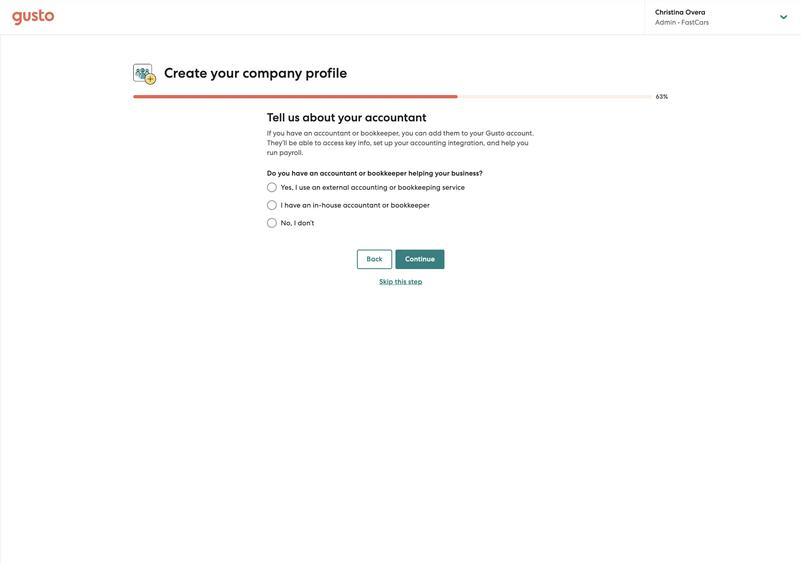 Task type: locate. For each thing, give the bounding box(es) containing it.
an up the use
[[310, 169, 318, 178]]

0 vertical spatial i
[[295, 184, 297, 192]]

set
[[373, 139, 383, 147]]

payroll.
[[279, 149, 303, 157]]

have up the use
[[292, 169, 308, 178]]

skip this step
[[379, 278, 422, 287]]

accounting down add
[[410, 139, 446, 147]]

can
[[415, 129, 427, 137]]

skip
[[379, 278, 393, 287]]

or up key
[[352, 129, 359, 137]]

do
[[267, 169, 276, 178]]

back link
[[357, 250, 392, 270]]

i up no,
[[281, 201, 283, 210]]

No, I don't radio
[[263, 214, 281, 232]]

your up integration,
[[470, 129, 484, 137]]

i right no,
[[294, 219, 296, 227]]

accounting
[[410, 139, 446, 147], [351, 184, 388, 192]]

accountant for if you have an accountant or bookkeeper, you can add them to your gusto account. they'll be able to access key info, set up your accounting integration, and help you run payroll.
[[314, 129, 350, 137]]

bookkeeper
[[367, 169, 407, 178], [391, 201, 430, 210]]

accounting down do you have an accountant or bookkeeper helping your business?
[[351, 184, 388, 192]]

accountant
[[365, 111, 426, 125], [314, 129, 350, 137], [320, 169, 357, 178], [343, 201, 380, 210]]

you
[[273, 129, 285, 137], [402, 129, 413, 137], [517, 139, 529, 147], [278, 169, 290, 178]]

and
[[487, 139, 500, 147]]

no, i don't
[[281, 219, 314, 227]]

0 vertical spatial have
[[286, 129, 302, 137]]

your up key
[[338, 111, 362, 125]]

this
[[395, 278, 407, 287]]

accountant down yes, i use an external accounting or bookkeeping service
[[343, 201, 380, 210]]

1 vertical spatial have
[[292, 169, 308, 178]]

continue button
[[395, 250, 445, 270]]

to right "able"
[[315, 139, 321, 147]]

bookkeeper up yes, i use an external accounting or bookkeeping service
[[367, 169, 407, 178]]

access
[[323, 139, 344, 147]]

1 vertical spatial i
[[281, 201, 283, 210]]

account.
[[506, 129, 534, 137]]

Yes, I use an external accounting or bookkeeping service radio
[[263, 179, 281, 197]]

1 vertical spatial to
[[315, 139, 321, 147]]

use
[[299, 184, 310, 192]]

2 vertical spatial have
[[285, 201, 301, 210]]

to up integration,
[[461, 129, 468, 137]]

an up "able"
[[304, 129, 312, 137]]

your
[[211, 65, 239, 81], [338, 111, 362, 125], [470, 129, 484, 137], [394, 139, 409, 147], [435, 169, 450, 178]]

skip this step button
[[357, 273, 445, 292]]

to
[[461, 129, 468, 137], [315, 139, 321, 147]]

i for yes,
[[295, 184, 297, 192]]

an right the use
[[312, 184, 321, 192]]

have
[[286, 129, 302, 137], [292, 169, 308, 178], [285, 201, 301, 210]]

1 vertical spatial accounting
[[351, 184, 388, 192]]

i
[[295, 184, 297, 192], [281, 201, 283, 210], [294, 219, 296, 227]]

in-
[[313, 201, 322, 210]]

about
[[302, 111, 335, 125]]

0 vertical spatial accounting
[[410, 139, 446, 147]]

2 vertical spatial i
[[294, 219, 296, 227]]

accountant inside if you have an accountant or bookkeeper, you can add them to your gusto account. they'll be able to access key info, set up your accounting integration, and help you run payroll.
[[314, 129, 350, 137]]

them
[[443, 129, 460, 137]]

bookkeeping
[[398, 184, 441, 192]]

or
[[352, 129, 359, 137], [359, 169, 366, 178], [389, 184, 396, 192], [382, 201, 389, 210]]

have for about
[[286, 129, 302, 137]]

1 horizontal spatial to
[[461, 129, 468, 137]]

info,
[[358, 139, 372, 147]]

if you have an accountant or bookkeeper, you can add them to your gusto account. they'll be able to access key info, set up your accounting integration, and help you run payroll.
[[267, 129, 534, 157]]

0 vertical spatial bookkeeper
[[367, 169, 407, 178]]

if
[[267, 129, 271, 137]]

you right if
[[273, 129, 285, 137]]

your up service
[[435, 169, 450, 178]]

they'll
[[267, 139, 287, 147]]

accountant up the external
[[320, 169, 357, 178]]

an for if
[[304, 129, 312, 137]]

gusto
[[486, 129, 505, 137]]

no,
[[281, 219, 292, 227]]

you down 'account.' at the right
[[517, 139, 529, 147]]

overa
[[685, 8, 705, 17]]

key
[[345, 139, 356, 147]]

christina overa admin • fastcars
[[655, 8, 709, 26]]

have up be at the top left
[[286, 129, 302, 137]]

accountant up bookkeeper,
[[365, 111, 426, 125]]

house
[[322, 201, 341, 210]]

an
[[304, 129, 312, 137], [310, 169, 318, 178], [312, 184, 321, 192], [302, 201, 311, 210]]

business?
[[451, 169, 483, 178]]

i left the use
[[295, 184, 297, 192]]

have up no, i don't
[[285, 201, 301, 210]]

have inside if you have an accountant or bookkeeper, you can add them to your gusto account. they'll be able to access key info, set up your accounting integration, and help you run payroll.
[[286, 129, 302, 137]]

continue
[[405, 255, 435, 264]]

accountant up access
[[314, 129, 350, 137]]

bookkeeper down 'bookkeeping' at the top
[[391, 201, 430, 210]]

1 horizontal spatial accounting
[[410, 139, 446, 147]]

0 horizontal spatial accounting
[[351, 184, 388, 192]]

you left can
[[402, 129, 413, 137]]

an inside if you have an accountant or bookkeeper, you can add them to your gusto account. they'll be able to access key info, set up your accounting integration, and help you run payroll.
[[304, 129, 312, 137]]

I have an in-house accountant or bookkeeper radio
[[263, 197, 281, 214]]



Task type: vqa. For each thing, say whether or not it's contained in the screenshot.
the right to
yes



Task type: describe. For each thing, give the bounding box(es) containing it.
you right 'do'
[[278, 169, 290, 178]]

fastcars
[[681, 18, 709, 26]]

add
[[428, 129, 442, 137]]

do you have an accountant or bookkeeper helping your business?
[[267, 169, 483, 178]]

integration,
[[448, 139, 485, 147]]

external
[[322, 184, 349, 192]]

an left in-
[[302, 201, 311, 210]]

accountant for tell us about your accountant
[[365, 111, 426, 125]]

up
[[384, 139, 393, 147]]

or down do you have an accountant or bookkeeper helping your business?
[[389, 184, 396, 192]]

accounting inside if you have an accountant or bookkeeper, you can add them to your gusto account. they'll be able to access key info, set up your accounting integration, and help you run payroll.
[[410, 139, 446, 147]]

0 horizontal spatial to
[[315, 139, 321, 147]]

1 vertical spatial bookkeeper
[[391, 201, 430, 210]]

home image
[[12, 9, 54, 25]]

company
[[243, 65, 302, 81]]

i for no,
[[294, 219, 296, 227]]

0 vertical spatial to
[[461, 129, 468, 137]]

yes, i use an external accounting or bookkeeping service
[[281, 184, 465, 192]]

create your company profile
[[164, 65, 347, 81]]

or up yes, i use an external accounting or bookkeeping service
[[359, 169, 366, 178]]

or down yes, i use an external accounting or bookkeeping service
[[382, 201, 389, 210]]

admin
[[655, 18, 676, 26]]

accountant for do you have an accountant or bookkeeper helping your business?
[[320, 169, 357, 178]]

bookkeeper,
[[361, 129, 400, 137]]

have for have
[[292, 169, 308, 178]]

help
[[501, 139, 515, 147]]

•
[[678, 18, 680, 26]]

helping
[[408, 169, 433, 178]]

i have an in-house accountant or bookkeeper
[[281, 201, 430, 210]]

back
[[367, 255, 383, 264]]

step
[[408, 278, 422, 287]]

or inside if you have an accountant or bookkeeper, you can add them to your gusto account. they'll be able to access key info, set up your accounting integration, and help you run payroll.
[[352, 129, 359, 137]]

able
[[299, 139, 313, 147]]

yes,
[[281, 184, 294, 192]]

service
[[442, 184, 465, 192]]

tell us about your accountant
[[267, 111, 426, 125]]

your right up
[[394, 139, 409, 147]]

create
[[164, 65, 207, 81]]

your right create
[[211, 65, 239, 81]]

tell
[[267, 111, 285, 125]]

us
[[288, 111, 300, 125]]

profile
[[305, 65, 347, 81]]

an for do
[[310, 169, 318, 178]]

run
[[267, 149, 278, 157]]

don't
[[298, 219, 314, 227]]

an for yes,
[[312, 184, 321, 192]]

be
[[289, 139, 297, 147]]

christina
[[655, 8, 684, 17]]

63%
[[656, 93, 668, 101]]



